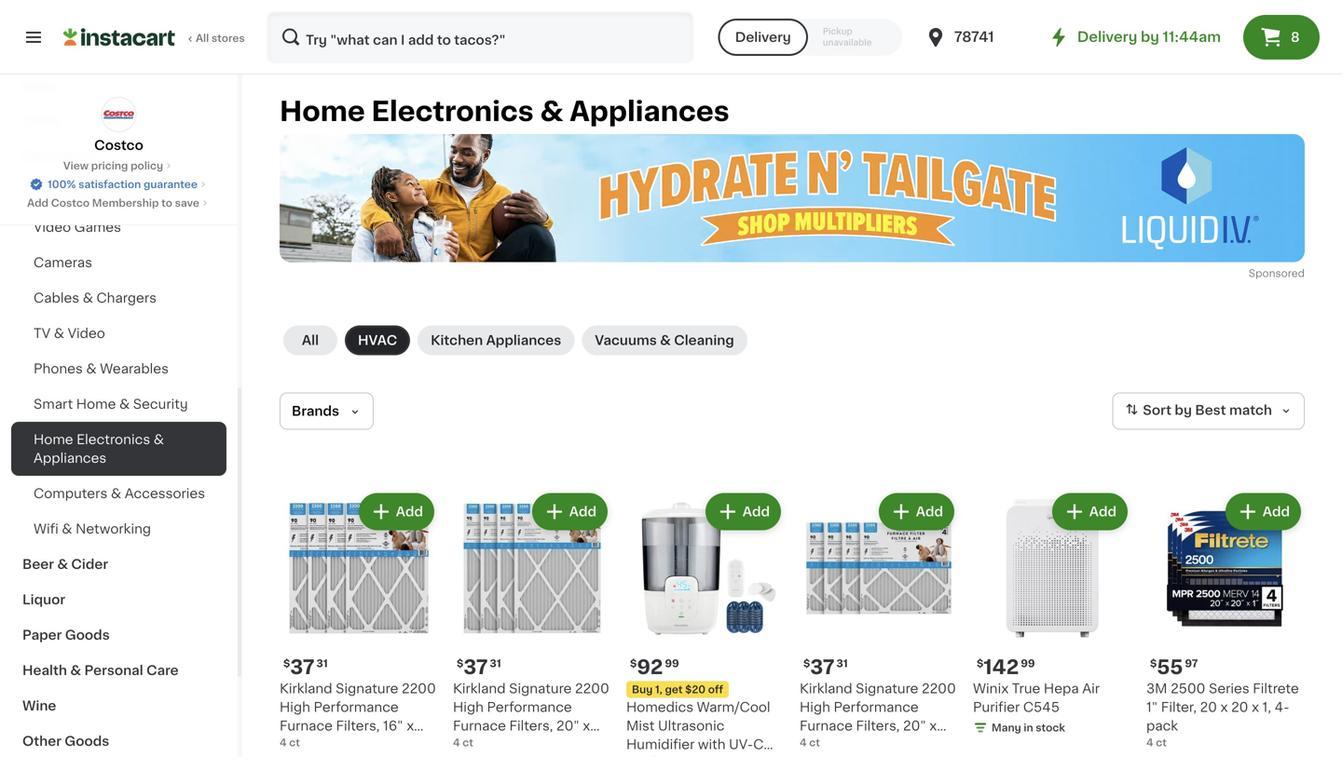 Task type: vqa. For each thing, say whether or not it's contained in the screenshot.


Task type: locate. For each thing, give the bounding box(es) containing it.
furnace for 30"
[[453, 720, 506, 733]]

x right 30"
[[480, 739, 487, 752]]

by for delivery
[[1141, 30, 1159, 44]]

cables & chargers link
[[11, 281, 227, 316]]

3 31 from the left
[[837, 659, 848, 669]]

1 horizontal spatial 31
[[490, 659, 501, 669]]

goods
[[65, 629, 110, 642], [65, 735, 109, 748]]

kirkland signature 2200 high performance furnace filters, 16" x 25" x 1", 4-pack
[[280, 683, 436, 752]]

costco
[[94, 139, 143, 152], [51, 198, 90, 208]]

1 vertical spatial appliances
[[486, 334, 561, 347]]

1 vertical spatial goods
[[65, 735, 109, 748]]

furnace inside kirkland signature 2200 high performance furnace filters, 20" x 20" x 1", 4-pack
[[800, 720, 853, 733]]

2200 left winix
[[922, 683, 956, 696]]

$ up 25"
[[283, 659, 290, 669]]

100% satisfaction guarantee button
[[29, 173, 209, 192]]

0 vertical spatial home
[[280, 98, 365, 125]]

2 vertical spatial electronics
[[77, 433, 150, 446]]

by left the 11:44am
[[1141, 30, 1159, 44]]

4- inside kirkland signature 2200 high performance furnace filters, 20" x 30" x 1", 4-pack
[[507, 739, 522, 752]]

1 1", from the left
[[316, 739, 329, 752]]

costco down 100%
[[51, 198, 90, 208]]

1 horizontal spatial performance
[[487, 701, 572, 714]]

ct inside 3m 2500 series filtrete 1" filter, 20 x 20 x 1, 4- pack 4 ct
[[1156, 738, 1167, 748]]

2 vertical spatial home
[[34, 433, 73, 446]]

1 ct from the left
[[289, 738, 300, 748]]

save
[[175, 198, 199, 208]]

2 horizontal spatial 20"
[[903, 720, 926, 733]]

view
[[63, 161, 89, 171]]

2 furnace from the left
[[453, 720, 506, 733]]

0 vertical spatial 1,
[[655, 685, 663, 695]]

add for homedics warm/cool mist ultrasonic humidifier with uv-c technology & remote
[[743, 506, 770, 519]]

by right sort
[[1175, 404, 1192, 417]]

instacart logo image
[[63, 26, 175, 48]]

with
[[698, 739, 726, 752]]

1 filters, from the left
[[336, 720, 380, 733]]

0 horizontal spatial $ 37 31
[[283, 658, 328, 678]]

service type group
[[718, 19, 902, 56]]

3 $ 37 31 from the left
[[803, 658, 848, 678]]

signature inside kirkland signature 2200 high performance furnace filters, 20" x 30" x 1", 4-pack
[[509, 683, 572, 696]]

technology
[[626, 757, 703, 758]]

$ for kirkland signature 2200 high performance furnace filters, 20" x 20" x 1", 4-pack
[[803, 659, 810, 669]]

to
[[161, 198, 172, 208]]

add button for winix true hepa air purifier c545
[[1054, 495, 1126, 529]]

0 horizontal spatial all
[[196, 33, 209, 43]]

x left mist
[[583, 720, 590, 733]]

other goods
[[22, 735, 109, 748]]

2 31 from the left
[[490, 659, 501, 669]]

1 horizontal spatial costco
[[94, 139, 143, 152]]

$ 37 31 up kirkland signature 2200 high performance furnace filters, 20" x 30" x 1", 4-pack at left bottom
[[457, 658, 501, 678]]

1 horizontal spatial 20
[[1231, 701, 1249, 714]]

3 2200 from the left
[[922, 683, 956, 696]]

pack for kirkland signature 2200 high performance furnace filters, 16" x 25" x 1", 4-pack
[[348, 739, 379, 752]]

3 37 from the left
[[810, 658, 835, 678]]

nsored
[[1269, 268, 1305, 279]]

99
[[665, 659, 679, 669], [1021, 659, 1035, 669]]

99 up true
[[1021, 659, 1035, 669]]

vacuums & cleaning link
[[582, 326, 747, 356]]

sort
[[1143, 404, 1172, 417]]

5 add button from the left
[[1054, 495, 1126, 529]]

4 add button from the left
[[881, 495, 953, 529]]

all for all stores
[[196, 33, 209, 43]]

electronics up 100%
[[22, 150, 99, 163]]

phones & wearables link
[[11, 351, 227, 387]]

goods up health & personal care
[[65, 629, 110, 642]]

5 $ from the left
[[977, 659, 984, 669]]

kirkland inside kirkland signature 2200 high performance furnace filters, 20" x 30" x 1", 4-pack
[[453, 683, 506, 696]]

1 horizontal spatial by
[[1175, 404, 1192, 417]]

signature for kirkland signature 2200 high performance furnace filters, 20" x 30" x 1", 4-pack
[[509, 683, 572, 696]]

pack inside kirkland signature 2200 high performance furnace filters, 20" x 20" x 1", 4-pack
[[868, 739, 900, 752]]

2200 inside kirkland signature 2200 high performance furnace filters, 16" x 25" x 1", 4-pack
[[402, 683, 436, 696]]

20" for kirkland signature 2200 high performance furnace filters, 20" x 30" x 1", 4-pack
[[557, 720, 579, 733]]

all
[[196, 33, 209, 43], [302, 334, 319, 347]]

furnace
[[280, 720, 333, 733], [453, 720, 506, 733], [800, 720, 853, 733]]

appliances for home electronics & appliances
[[34, 452, 107, 465]]

16"
[[383, 720, 403, 733]]

furnace for 25"
[[280, 720, 333, 733]]

wifi & networking
[[34, 523, 151, 536]]

2 horizontal spatial $ 37 31
[[803, 658, 848, 678]]

0 horizontal spatial 99
[[665, 659, 679, 669]]

6 product group from the left
[[1147, 490, 1305, 751]]

home inside the home electronics & appliances
[[34, 433, 73, 446]]

4- for kirkland signature 2200 high performance furnace filters, 20" x 20" x 1", 4-pack
[[854, 739, 868, 752]]

chargers
[[97, 292, 157, 305]]

wine link
[[11, 689, 227, 724]]

video down 'audio'
[[34, 221, 71, 234]]

all left stores
[[196, 33, 209, 43]]

video
[[34, 221, 71, 234], [68, 327, 105, 340]]

99 inside $ 142 99
[[1021, 659, 1035, 669]]

30"
[[453, 739, 477, 752]]

health & personal care
[[22, 665, 179, 678]]

ct for 30"
[[463, 738, 473, 748]]

kirkland inside kirkland signature 2200 high performance furnace filters, 16" x 25" x 1", 4-pack
[[280, 683, 332, 696]]

x
[[1221, 701, 1228, 714], [1252, 701, 1259, 714], [407, 720, 414, 733], [583, 720, 590, 733], [930, 720, 937, 733], [305, 739, 313, 752], [480, 739, 487, 752], [826, 739, 833, 752]]

1 4 from the left
[[280, 738, 287, 748]]

1 99 from the left
[[665, 659, 679, 669]]

1 horizontal spatial 4 ct
[[453, 738, 473, 748]]

$ up 'buy'
[[630, 659, 637, 669]]

4 product group from the left
[[800, 490, 958, 752]]

2200 inside kirkland signature 2200 high performance furnace filters, 20" x 20" x 1", 4-pack
[[922, 683, 956, 696]]

beer
[[22, 558, 54, 571]]

1, left get
[[655, 685, 663, 695]]

3 add button from the left
[[707, 495, 779, 529]]

1 horizontal spatial all
[[302, 334, 319, 347]]

0 horizontal spatial high
[[280, 701, 310, 714]]

20" left many on the right of page
[[903, 720, 926, 733]]

• sponsored: liquid i.v. hydrate n' tailgate. shop multipliers image
[[280, 134, 1305, 262]]

31 for kirkland signature 2200 high performance furnace filters, 16" x 25" x 1", 4-pack
[[316, 659, 328, 669]]

1", right c
[[837, 739, 850, 752]]

5 product group from the left
[[973, 490, 1132, 740]]

winix true hepa air purifier c545
[[973, 683, 1100, 714]]

37
[[290, 658, 315, 678], [464, 658, 488, 678], [810, 658, 835, 678]]

37 for kirkland signature 2200 high performance furnace filters, 16" x 25" x 1", 4-pack
[[290, 658, 315, 678]]

delivery inside button
[[735, 31, 791, 44]]

policy
[[131, 161, 163, 171]]

3 $ from the left
[[630, 659, 637, 669]]

0 vertical spatial appliances
[[570, 98, 730, 125]]

37 up kirkland signature 2200 high performance furnace filters, 20" x 30" x 1", 4-pack at left bottom
[[464, 658, 488, 678]]

20"
[[557, 720, 579, 733], [903, 720, 926, 733], [800, 739, 823, 752]]

1 add button from the left
[[361, 495, 433, 529]]

kirkland for kirkland signature 2200 high performance furnace filters, 20" x 30" x 1", 4-pack
[[453, 683, 506, 696]]

1 horizontal spatial kirkland
[[453, 683, 506, 696]]

delivery
[[1077, 30, 1138, 44], [735, 31, 791, 44]]

performance for 30"
[[487, 701, 572, 714]]

filters, inside kirkland signature 2200 high performance furnace filters, 16" x 25" x 1", 4-pack
[[336, 720, 380, 733]]

1 vertical spatial video
[[68, 327, 105, 340]]

phones
[[34, 363, 83, 376]]

20" inside kirkland signature 2200 high performance furnace filters, 20" x 30" x 1", 4-pack
[[557, 720, 579, 733]]

1 vertical spatial by
[[1175, 404, 1192, 417]]

high right warm/cool
[[800, 701, 830, 714]]

appliances
[[570, 98, 730, 125], [486, 334, 561, 347], [34, 452, 107, 465]]

furnace inside kirkland signature 2200 high performance furnace filters, 20" x 30" x 1", 4-pack
[[453, 720, 506, 733]]

view pricing policy
[[63, 161, 163, 171]]

2 2200 from the left
[[575, 683, 609, 696]]

0 horizontal spatial costco
[[51, 198, 90, 208]]

1 horizontal spatial filters,
[[509, 720, 553, 733]]

2 horizontal spatial home
[[280, 98, 365, 125]]

3 4 ct from the left
[[800, 738, 820, 748]]

2 product group from the left
[[453, 490, 611, 752]]

20" right c
[[800, 739, 823, 752]]

0 horizontal spatial filters,
[[336, 720, 380, 733]]

2200 left 'buy'
[[575, 683, 609, 696]]

electronics down smart home & security
[[77, 433, 150, 446]]

0 horizontal spatial 4 ct
[[280, 738, 300, 748]]

performance for 20"
[[834, 701, 919, 714]]

0 horizontal spatial 1,
[[655, 685, 663, 695]]

1 performance from the left
[[314, 701, 399, 714]]

$ 37 31 up kirkland signature 2200 high performance furnace filters, 20" x 20" x 1", 4-pack
[[803, 658, 848, 678]]

2 horizontal spatial high
[[800, 701, 830, 714]]

3 ct from the left
[[809, 738, 820, 748]]

& inside the homedics warm/cool mist ultrasonic humidifier with uv-c technology & remote
[[706, 757, 717, 758]]

home for home electronics & appliances
[[34, 433, 73, 446]]

None search field
[[267, 11, 694, 63]]

1 kirkland from the left
[[280, 683, 332, 696]]

computers
[[34, 487, 107, 501]]

tv & video
[[34, 327, 105, 340]]

home electronics & appliances
[[34, 433, 164, 465]]

2200 for kirkland signature 2200 high performance furnace filters, 20" x 20" x 1", 4-pack
[[922, 683, 956, 696]]

kirkland inside kirkland signature 2200 high performance furnace filters, 20" x 20" x 1", 4-pack
[[800, 683, 852, 696]]

$ 37 31
[[283, 658, 328, 678], [457, 658, 501, 678], [803, 658, 848, 678]]

37 for kirkland signature 2200 high performance furnace filters, 20" x 20" x 1", 4-pack
[[810, 658, 835, 678]]

31 up kirkland signature 2200 high performance furnace filters, 20" x 30" x 1", 4-pack at left bottom
[[490, 659, 501, 669]]

97
[[1185, 659, 1198, 669]]

1", inside kirkland signature 2200 high performance furnace filters, 20" x 30" x 1", 4-pack
[[491, 739, 504, 752]]

0 horizontal spatial home
[[34, 433, 73, 446]]

3 signature from the left
[[856, 683, 919, 696]]

0 horizontal spatial performance
[[314, 701, 399, 714]]

high inside kirkland signature 2200 high performance furnace filters, 20" x 20" x 1", 4-pack
[[800, 701, 830, 714]]

electronics inside the home electronics & appliances
[[77, 433, 150, 446]]

1 horizontal spatial 1",
[[491, 739, 504, 752]]

off
[[708, 685, 723, 695]]

3 high from the left
[[800, 701, 830, 714]]

31 up kirkland signature 2200 high performance furnace filters, 20" x 20" x 1", 4-pack
[[837, 659, 848, 669]]

1 31 from the left
[[316, 659, 328, 669]]

high inside kirkland signature 2200 high performance furnace filters, 16" x 25" x 1", 4-pack
[[280, 701, 310, 714]]

99 inside $ 92 99
[[665, 659, 679, 669]]

1 signature from the left
[[336, 683, 398, 696]]

2 1", from the left
[[491, 739, 504, 752]]

1 horizontal spatial delivery
[[1077, 30, 1138, 44]]

1 horizontal spatial 37
[[464, 658, 488, 678]]

0 horizontal spatial 1",
[[316, 739, 329, 752]]

4 ct from the left
[[1156, 738, 1167, 748]]

1, down "filtrete"
[[1263, 701, 1271, 714]]

0 horizontal spatial 37
[[290, 658, 315, 678]]

1 4 ct from the left
[[280, 738, 300, 748]]

$
[[283, 659, 290, 669], [457, 659, 464, 669], [630, 659, 637, 669], [803, 659, 810, 669], [977, 659, 984, 669], [1150, 659, 1157, 669]]

0 horizontal spatial 20
[[1200, 701, 1217, 714]]

membership
[[92, 198, 159, 208]]

$ up the 3m
[[1150, 659, 1157, 669]]

3 kirkland from the left
[[800, 683, 852, 696]]

0 horizontal spatial delivery
[[735, 31, 791, 44]]

4-
[[1275, 701, 1290, 714], [333, 739, 348, 752], [507, 739, 522, 752], [854, 739, 868, 752]]

1 horizontal spatial home
[[76, 398, 116, 411]]

performance inside kirkland signature 2200 high performance furnace filters, 16" x 25" x 1", 4-pack
[[314, 701, 399, 714]]

by
[[1141, 30, 1159, 44], [1175, 404, 1192, 417]]

6 $ from the left
[[1150, 659, 1157, 669]]

delivery by 11:44am
[[1077, 30, 1221, 44]]

performance inside kirkland signature 2200 high performance furnace filters, 20" x 20" x 1", 4-pack
[[834, 701, 919, 714]]

by inside field
[[1175, 404, 1192, 417]]

homedics warm/cool mist ultrasonic humidifier with uv-c technology & remote
[[626, 701, 772, 758]]

home for home electronics &  appliances
[[280, 98, 365, 125]]

1,
[[655, 685, 663, 695], [1263, 701, 1271, 714]]

2 $ from the left
[[457, 659, 464, 669]]

kirkland
[[280, 683, 332, 696], [453, 683, 506, 696], [800, 683, 852, 696]]

other
[[22, 735, 61, 748]]

stores
[[212, 33, 245, 43]]

add
[[27, 198, 49, 208], [396, 506, 423, 519], [569, 506, 597, 519], [743, 506, 770, 519], [916, 506, 943, 519], [1089, 506, 1117, 519], [1263, 506, 1290, 519]]

3 product group from the left
[[626, 490, 785, 758]]

1 37 from the left
[[290, 658, 315, 678]]

2200 up the 16"
[[402, 683, 436, 696]]

filters, for 30"
[[509, 720, 553, 733]]

add for kirkland signature 2200 high performance furnace filters, 20" x 20" x 1", 4-pack
[[916, 506, 943, 519]]

1 vertical spatial 1,
[[1263, 701, 1271, 714]]

goods right 'other'
[[65, 735, 109, 748]]

pack for kirkland signature 2200 high performance furnace filters, 20" x 20" x 1", 4-pack
[[868, 739, 900, 752]]

electronics for home electronics &  appliances
[[371, 98, 534, 125]]

1 horizontal spatial signature
[[509, 683, 572, 696]]

0 vertical spatial all
[[196, 33, 209, 43]]

1", inside kirkland signature 2200 high performance furnace filters, 20" x 20" x 1", 4-pack
[[837, 739, 850, 752]]

0 horizontal spatial by
[[1141, 30, 1159, 44]]

pack inside kirkland signature 2200 high performance furnace filters, 20" x 30" x 1", 4-pack
[[522, 739, 554, 752]]

add for kirkland signature 2200 high performance furnace filters, 20" x 30" x 1", 4-pack
[[569, 506, 597, 519]]

2 99 from the left
[[1021, 659, 1035, 669]]

2 ct from the left
[[463, 738, 473, 748]]

2 horizontal spatial filters,
[[856, 720, 900, 733]]

0 horizontal spatial 31
[[316, 659, 328, 669]]

all left hvac link
[[302, 334, 319, 347]]

performance inside kirkland signature 2200 high performance furnace filters, 20" x 30" x 1", 4-pack
[[487, 701, 572, 714]]

floral link
[[11, 103, 227, 139]]

1", inside kirkland signature 2200 high performance furnace filters, 16" x 25" x 1", 4-pack
[[316, 739, 329, 752]]

kirkland for kirkland signature 2200 high performance furnace filters, 20" x 20" x 1", 4-pack
[[800, 683, 852, 696]]

high up 25"
[[280, 701, 310, 714]]

0 vertical spatial electronics
[[371, 98, 534, 125]]

37 up kirkland signature 2200 high performance furnace filters, 20" x 20" x 1", 4-pack
[[810, 658, 835, 678]]

0 vertical spatial goods
[[65, 629, 110, 642]]

2 performance from the left
[[487, 701, 572, 714]]

$ up kirkland signature 2200 high performance furnace filters, 20" x 20" x 1", 4-pack
[[803, 659, 810, 669]]

product group
[[280, 490, 438, 752], [453, 490, 611, 752], [626, 490, 785, 758], [800, 490, 958, 752], [973, 490, 1132, 740], [1147, 490, 1305, 751]]

1 horizontal spatial high
[[453, 701, 484, 714]]

1 20 from the left
[[1200, 701, 1217, 714]]

kirkland for kirkland signature 2200 high performance furnace filters, 16" x 25" x 1", 4-pack
[[280, 683, 332, 696]]

1 vertical spatial electronics
[[22, 150, 99, 163]]

0 horizontal spatial furnace
[[280, 720, 333, 733]]

delivery for delivery
[[735, 31, 791, 44]]

0 horizontal spatial signature
[[336, 683, 398, 696]]

signature for kirkland signature 2200 high performance furnace filters, 20" x 20" x 1", 4-pack
[[856, 683, 919, 696]]

care
[[146, 665, 179, 678]]

2200 for kirkland signature 2200 high performance furnace filters, 16" x 25" x 1", 4-pack
[[402, 683, 436, 696]]

4- for kirkland signature 2200 high performance furnace filters, 20" x 30" x 1", 4-pack
[[507, 739, 522, 752]]

2 horizontal spatial 1",
[[837, 739, 850, 752]]

1 high from the left
[[280, 701, 310, 714]]

filters, inside kirkland signature 2200 high performance furnace filters, 20" x 20" x 1", 4-pack
[[856, 720, 900, 733]]

costco link
[[94, 97, 143, 155]]

4 4 from the left
[[1147, 738, 1154, 748]]

home
[[280, 98, 365, 125], [76, 398, 116, 411], [34, 433, 73, 446]]

costco logo image
[[101, 97, 137, 132]]

ct for 20"
[[809, 738, 820, 748]]

1 2200 from the left
[[402, 683, 436, 696]]

2 add button from the left
[[534, 495, 606, 529]]

2 horizontal spatial 4 ct
[[800, 738, 820, 748]]

pack for kirkland signature 2200 high performance furnace filters, 20" x 30" x 1", 4-pack
[[522, 739, 554, 752]]

warm/cool
[[697, 701, 770, 714]]

1 goods from the top
[[65, 629, 110, 642]]

1 horizontal spatial 2200
[[575, 683, 609, 696]]

2200 inside kirkland signature 2200 high performance furnace filters, 20" x 30" x 1", 4-pack
[[575, 683, 609, 696]]

4- inside kirkland signature 2200 high performance furnace filters, 16" x 25" x 1", 4-pack
[[333, 739, 348, 752]]

4 inside 3m 2500 series filtrete 1" filter, 20 x 20 x 1, 4- pack 4 ct
[[1147, 738, 1154, 748]]

37 up kirkland signature 2200 high performance furnace filters, 16" x 25" x 1", 4-pack
[[290, 658, 315, 678]]

78741 button
[[924, 11, 1036, 63]]

delivery for delivery by 11:44am
[[1077, 30, 1138, 44]]

3 4 from the left
[[800, 738, 807, 748]]

signature inside kirkland signature 2200 high performance furnace filters, 20" x 20" x 1", 4-pack
[[856, 683, 919, 696]]

1 $ 37 31 from the left
[[283, 658, 328, 678]]

2 filters, from the left
[[509, 720, 553, 733]]

1 $ from the left
[[283, 659, 290, 669]]

1", right 25"
[[316, 739, 329, 752]]

networking
[[76, 523, 151, 536]]

2 horizontal spatial 31
[[837, 659, 848, 669]]

signature inside kirkland signature 2200 high performance furnace filters, 16" x 25" x 1", 4-pack
[[336, 683, 398, 696]]

2 horizontal spatial kirkland
[[800, 683, 852, 696]]

0 horizontal spatial 20"
[[557, 720, 579, 733]]

4 $ from the left
[[803, 659, 810, 669]]

pack inside kirkland signature 2200 high performance furnace filters, 16" x 25" x 1", 4-pack
[[348, 739, 379, 752]]

video down cables & chargers
[[68, 327, 105, 340]]

computers & accessories
[[34, 487, 205, 501]]

2 horizontal spatial performance
[[834, 701, 919, 714]]

3 performance from the left
[[834, 701, 919, 714]]

electronics down the search field
[[371, 98, 534, 125]]

1", for 20"
[[837, 739, 850, 752]]

2 horizontal spatial 2200
[[922, 683, 956, 696]]

2 $ 37 31 from the left
[[457, 658, 501, 678]]

2 vertical spatial appliances
[[34, 452, 107, 465]]

99 right 92
[[665, 659, 679, 669]]

4- inside kirkland signature 2200 high performance furnace filters, 20" x 20" x 1", 4-pack
[[854, 739, 868, 752]]

$ up winix
[[977, 659, 984, 669]]

1 horizontal spatial furnace
[[453, 720, 506, 733]]

$ inside $ 142 99
[[977, 659, 984, 669]]

2 37 from the left
[[464, 658, 488, 678]]

1 vertical spatial all
[[302, 334, 319, 347]]

1", right 30"
[[491, 739, 504, 752]]

costco up 'view pricing policy' link
[[94, 139, 143, 152]]

2 goods from the top
[[65, 735, 109, 748]]

furnace inside kirkland signature 2200 high performance furnace filters, 16" x 25" x 1", 4-pack
[[280, 720, 333, 733]]

2 signature from the left
[[509, 683, 572, 696]]

cables & chargers
[[34, 292, 157, 305]]

1 horizontal spatial $ 37 31
[[457, 658, 501, 678]]

filters, inside kirkland signature 2200 high performance furnace filters, 20" x 30" x 1", 4-pack
[[509, 720, 553, 733]]

0 horizontal spatial appliances
[[34, 452, 107, 465]]

2 horizontal spatial furnace
[[800, 720, 853, 733]]

4 ct for 20"
[[800, 738, 820, 748]]

3 1", from the left
[[837, 739, 850, 752]]

high up 30"
[[453, 701, 484, 714]]

2 horizontal spatial appliances
[[570, 98, 730, 125]]

0 horizontal spatial kirkland
[[280, 683, 332, 696]]

$ up 30"
[[457, 659, 464, 669]]

1 horizontal spatial 99
[[1021, 659, 1035, 669]]

4 for 25"
[[280, 738, 287, 748]]

99 for 92
[[665, 659, 679, 669]]

1 furnace from the left
[[280, 720, 333, 733]]

2 kirkland from the left
[[453, 683, 506, 696]]

$ 55 97
[[1150, 658, 1198, 678]]

kitchen appliances
[[431, 334, 561, 347]]

20" left mist
[[557, 720, 579, 733]]

filter,
[[1161, 701, 1197, 714]]

1 horizontal spatial 20"
[[800, 739, 823, 752]]

high inside kirkland signature 2200 high performance furnace filters, 20" x 30" x 1", 4-pack
[[453, 701, 484, 714]]

3 filters, from the left
[[856, 720, 900, 733]]

best
[[1195, 404, 1226, 417]]

2 4 ct from the left
[[453, 738, 473, 748]]

4 ct for 25"
[[280, 738, 300, 748]]

31 up kirkland signature 2200 high performance furnace filters, 16" x 25" x 1", 4-pack
[[316, 659, 328, 669]]

0 horizontal spatial 2200
[[402, 683, 436, 696]]

add button for kirkland signature 2200 high performance furnace filters, 20" x 30" x 1", 4-pack
[[534, 495, 606, 529]]

add costco membership to save link
[[27, 196, 211, 211]]

3 furnace from the left
[[800, 720, 853, 733]]

2 horizontal spatial 37
[[810, 658, 835, 678]]

0 vertical spatial by
[[1141, 30, 1159, 44]]

appliances inside the home electronics & appliances
[[34, 452, 107, 465]]

1 horizontal spatial 1,
[[1263, 701, 1271, 714]]

2 4 from the left
[[453, 738, 460, 748]]

$ 37 31 up kirkland signature 2200 high performance furnace filters, 16" x 25" x 1", 4-pack
[[283, 658, 328, 678]]

computers & accessories link
[[11, 476, 227, 512]]

2 horizontal spatial signature
[[856, 683, 919, 696]]

2 20 from the left
[[1231, 701, 1249, 714]]

2 high from the left
[[453, 701, 484, 714]]



Task type: describe. For each thing, give the bounding box(es) containing it.
11:44am
[[1163, 30, 1221, 44]]

pack inside 3m 2500 series filtrete 1" filter, 20 x 20 x 1, 4- pack 4 ct
[[1147, 720, 1178, 733]]

other goods link
[[11, 724, 227, 758]]

1", for 25"
[[316, 739, 329, 752]]

smart
[[34, 398, 73, 411]]

$ 37 31 for kirkland signature 2200 high performance furnace filters, 20" x 30" x 1", 4-pack
[[457, 658, 501, 678]]

delivery button
[[718, 19, 808, 56]]

filters, for 25"
[[336, 720, 380, 733]]

video games
[[34, 221, 121, 234]]

beer & cider
[[22, 558, 108, 571]]

liquor
[[22, 594, 65, 607]]

kirkland signature 2200 high performance furnace filters, 20" x 30" x 1", 4-pack
[[453, 683, 609, 752]]

cleaning
[[674, 334, 734, 347]]

all for all
[[302, 334, 319, 347]]

$ inside $ 92 99
[[630, 659, 637, 669]]

1 vertical spatial costco
[[51, 198, 90, 208]]

games
[[74, 221, 121, 234]]

142
[[984, 658, 1019, 678]]

add for winix true hepa air purifier c545
[[1089, 506, 1117, 519]]

furnace for 20"
[[800, 720, 853, 733]]

vacuums
[[595, 334, 657, 347]]

$ 142 99
[[977, 658, 1035, 678]]

x right 25"
[[305, 739, 313, 752]]

100% satisfaction guarantee
[[48, 179, 198, 190]]

37 for kirkland signature 2200 high performance furnace filters, 20" x 30" x 1", 4-pack
[[464, 658, 488, 678]]

wearables
[[100, 363, 169, 376]]

signature for kirkland signature 2200 high performance furnace filters, 16" x 25" x 1", 4-pack
[[336, 683, 398, 696]]

security
[[133, 398, 188, 411]]

baby link
[[11, 68, 227, 103]]

smart home & security link
[[11, 387, 227, 422]]

1 product group from the left
[[280, 490, 438, 752]]

4 ct for 30"
[[453, 738, 473, 748]]

air
[[1082, 683, 1100, 696]]

$ 37 31 for kirkland signature 2200 high performance furnace filters, 20" x 20" x 1", 4-pack
[[803, 658, 848, 678]]

Best match Sort by field
[[1112, 393, 1305, 430]]

x right the 16"
[[407, 720, 414, 733]]

many
[[992, 723, 1021, 734]]

c545
[[1023, 701, 1060, 714]]

Search field
[[268, 13, 692, 62]]

c
[[753, 739, 764, 752]]

25"
[[280, 739, 302, 752]]

high for kirkland signature 2200 high performance furnace filters, 20" x 20" x 1", 4-pack
[[800, 701, 830, 714]]

1", for 30"
[[491, 739, 504, 752]]

filtrete
[[1253, 683, 1299, 696]]

brands button
[[280, 393, 374, 430]]

brands
[[292, 405, 339, 418]]

55
[[1157, 658, 1183, 678]]

goods for other goods
[[65, 735, 109, 748]]

electronics inside electronics link
[[22, 150, 99, 163]]

high for kirkland signature 2200 high performance furnace filters, 16" x 25" x 1", 4-pack
[[280, 701, 310, 714]]

cameras link
[[11, 245, 227, 281]]

paper goods
[[22, 629, 110, 642]]

x down "filtrete"
[[1252, 701, 1259, 714]]

product group containing 92
[[626, 490, 785, 758]]

wifi
[[34, 523, 58, 536]]

performance for 25"
[[314, 701, 399, 714]]

92
[[637, 658, 663, 678]]

winix
[[973, 683, 1009, 696]]

best match
[[1195, 404, 1272, 417]]

add button for kirkland signature 2200 high performance furnace filters, 20" x 20" x 1", 4-pack
[[881, 495, 953, 529]]

31 for kirkland signature 2200 high performance furnace filters, 20" x 30" x 1", 4-pack
[[490, 659, 501, 669]]

satisfaction
[[78, 179, 141, 190]]

& inside "link"
[[57, 558, 68, 571]]

appliances for home electronics &  appliances
[[570, 98, 730, 125]]

31 for kirkland signature 2200 high performance furnace filters, 20" x 20" x 1", 4-pack
[[837, 659, 848, 669]]

$ 92 99
[[630, 658, 679, 678]]

spo
[[1249, 268, 1269, 279]]

$ 37 31 for kirkland signature 2200 high performance furnace filters, 16" x 25" x 1", 4-pack
[[283, 658, 328, 678]]

0 vertical spatial video
[[34, 221, 71, 234]]

pricing
[[91, 161, 128, 171]]

paper
[[22, 629, 62, 642]]

electronics link
[[11, 139, 227, 174]]

phones & wearables
[[34, 363, 169, 376]]

99 for 142
[[1021, 659, 1035, 669]]

cables
[[34, 292, 79, 305]]

x right c
[[826, 739, 833, 752]]

uv-
[[729, 739, 753, 752]]

add button for kirkland signature 2200 high performance furnace filters, 16" x 25" x 1", 4-pack
[[361, 495, 433, 529]]

4- for kirkland signature 2200 high performance furnace filters, 16" x 25" x 1", 4-pack
[[333, 739, 348, 752]]

product group containing 55
[[1147, 490, 1305, 751]]

personal
[[84, 665, 143, 678]]

guarantee
[[143, 179, 198, 190]]

all stores
[[196, 33, 245, 43]]

kirkland signature 2200 high performance furnace filters, 20" x 20" x 1", 4-pack
[[800, 683, 956, 752]]

$20
[[685, 685, 706, 695]]

vacuums & cleaning
[[595, 334, 734, 347]]

tv
[[34, 327, 51, 340]]

20" for kirkland signature 2200 high performance furnace filters, 20" x 20" x 1", 4-pack
[[903, 720, 926, 733]]

goods for paper goods
[[65, 629, 110, 642]]

$ for winix true hepa air purifier c545
[[977, 659, 984, 669]]

all link
[[283, 326, 337, 356]]

8
[[1291, 31, 1300, 44]]

kitchen
[[431, 334, 483, 347]]

get
[[665, 685, 683, 695]]

$ for kirkland signature 2200 high performance furnace filters, 16" x 25" x 1", 4-pack
[[283, 659, 290, 669]]

0 vertical spatial costco
[[94, 139, 143, 152]]

home electronics &  appliances
[[280, 98, 730, 125]]

4- inside 3m 2500 series filtrete 1" filter, 20 x 20 x 1, 4- pack 4 ct
[[1275, 701, 1290, 714]]

smart home & security
[[34, 398, 188, 411]]

baby
[[22, 79, 57, 92]]

hepa
[[1044, 683, 1079, 696]]

by for sort
[[1175, 404, 1192, 417]]

ct for 25"
[[289, 738, 300, 748]]

electronics for home electronics & appliances
[[77, 433, 150, 446]]

& inside the home electronics & appliances
[[154, 433, 164, 446]]

$ inside $ 55 97
[[1150, 659, 1157, 669]]

add button for homedics warm/cool mist ultrasonic humidifier with uv-c technology & remote
[[707, 495, 779, 529]]

filters, for 20"
[[856, 720, 900, 733]]

audio
[[34, 185, 71, 199]]

1 vertical spatial home
[[76, 398, 116, 411]]

cider
[[71, 558, 108, 571]]

product group containing 142
[[973, 490, 1132, 740]]

liquor link
[[11, 583, 227, 618]]

1 horizontal spatial appliances
[[486, 334, 561, 347]]

hvac link
[[345, 326, 410, 356]]

$ for kirkland signature 2200 high performance furnace filters, 20" x 30" x 1", 4-pack
[[457, 659, 464, 669]]

x down series
[[1221, 701, 1228, 714]]

wifi & networking link
[[11, 512, 227, 547]]

add for kirkland signature 2200 high performance furnace filters, 16" x 25" x 1", 4-pack
[[396, 506, 423, 519]]

floral
[[22, 115, 60, 128]]

remote
[[720, 757, 772, 758]]

6 add button from the left
[[1227, 495, 1299, 529]]

kitchen appliances link
[[418, 326, 574, 356]]

buy
[[632, 685, 653, 695]]

health
[[22, 665, 67, 678]]

3m 2500 series filtrete 1" filter, 20 x 20 x 1, 4- pack 4 ct
[[1147, 683, 1299, 748]]

all stores link
[[63, 11, 246, 63]]

2200 for kirkland signature 2200 high performance furnace filters, 20" x 30" x 1", 4-pack
[[575, 683, 609, 696]]

in
[[1024, 723, 1033, 734]]

sort by
[[1143, 404, 1192, 417]]

many in stock
[[992, 723, 1065, 734]]

1, inside 3m 2500 series filtrete 1" filter, 20 x 20 x 1, 4- pack 4 ct
[[1263, 701, 1271, 714]]

cameras
[[34, 256, 92, 269]]

4 for 30"
[[453, 738, 460, 748]]

x left many on the right of page
[[930, 720, 937, 733]]

mist
[[626, 720, 655, 733]]

stock
[[1036, 723, 1065, 734]]

true
[[1012, 683, 1041, 696]]

high for kirkland signature 2200 high performance furnace filters, 20" x 30" x 1", 4-pack
[[453, 701, 484, 714]]

health & personal care link
[[11, 653, 227, 689]]

4 for 20"
[[800, 738, 807, 748]]

1"
[[1147, 701, 1158, 714]]



